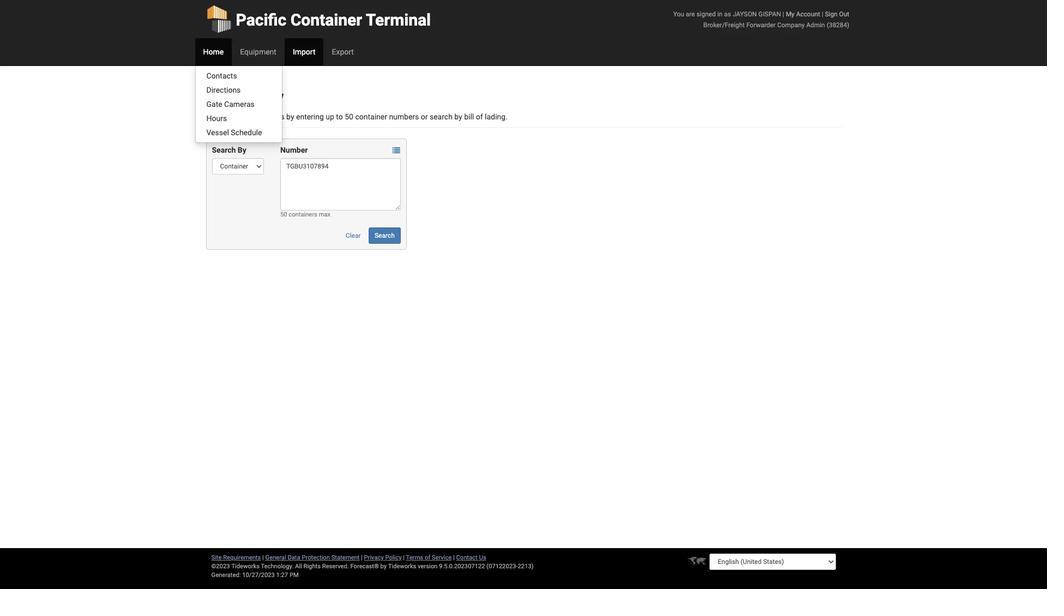 Task type: vqa. For each thing, say whether or not it's contained in the screenshot.
50 containers max
yes



Task type: locate. For each thing, give the bounding box(es) containing it.
search button
[[369, 227, 401, 244]]

| left general
[[262, 554, 264, 561]]

terms of service link
[[406, 554, 452, 561]]

clear button
[[340, 227, 367, 244]]

contacts link
[[196, 69, 282, 83]]

(38284)
[[827, 21, 850, 29]]

1 vertical spatial 50
[[280, 211, 287, 218]]

1 horizontal spatial by
[[381, 563, 387, 570]]

hours link
[[196, 111, 282, 125]]

10/27/2023
[[242, 572, 275, 579]]

you are signed in as jayson gispan | my account | sign out broker/freight forwarder company admin (38284)
[[673, 10, 850, 29]]

0 horizontal spatial by
[[286, 112, 294, 121]]

by down the privacy policy link
[[381, 563, 387, 570]]

1 vertical spatial search
[[375, 232, 395, 239]]

search for search
[[375, 232, 395, 239]]

50 left containers
[[280, 211, 287, 218]]

contact us link
[[456, 554, 486, 561]]

of
[[476, 112, 483, 121], [425, 554, 430, 561]]

view availability details by entering up to 50 container numbers or search by bill of lading.
[[206, 112, 508, 121]]

1 horizontal spatial 50
[[345, 112, 353, 121]]

by
[[286, 112, 294, 121], [455, 112, 462, 121], [381, 563, 387, 570]]

| left my
[[783, 10, 784, 18]]

search left by
[[212, 146, 236, 154]]

by inside site requirements | general data protection statement | privacy policy | terms of service | contact us ©2023 tideworks technology. all rights reserved. forecast® by tideworks version 9.5.0.202307122 (07122023-2213) generated: 10/27/2023 1:27 pm
[[381, 563, 387, 570]]

by right details
[[286, 112, 294, 121]]

1 vertical spatial of
[[425, 554, 430, 561]]

Number text field
[[280, 158, 401, 211]]

view
[[206, 112, 222, 121]]

search for search by
[[212, 146, 236, 154]]

50 right to
[[345, 112, 353, 121]]

number
[[280, 146, 308, 154]]

availability
[[206, 87, 284, 106]]

company
[[777, 21, 805, 29]]

all
[[295, 563, 302, 570]]

in
[[718, 10, 723, 18]]

of right bill
[[476, 112, 483, 121]]

export
[[332, 47, 354, 56]]

|
[[783, 10, 784, 18], [822, 10, 824, 18], [262, 554, 264, 561], [361, 554, 363, 561], [403, 554, 405, 561], [453, 554, 455, 561]]

of up version
[[425, 554, 430, 561]]

2 horizontal spatial by
[[455, 112, 462, 121]]

statement
[[331, 554, 360, 561]]

site requirements | general data protection statement | privacy policy | terms of service | contact us ©2023 tideworks technology. all rights reserved. forecast® by tideworks version 9.5.0.202307122 (07122023-2213) generated: 10/27/2023 1:27 pm
[[211, 554, 534, 579]]

vessel schedule link
[[196, 125, 282, 140]]

you
[[673, 10, 684, 18]]

policy
[[385, 554, 402, 561]]

| up forecast®
[[361, 554, 363, 561]]

availability
[[224, 112, 260, 121]]

50
[[345, 112, 353, 121], [280, 211, 287, 218]]

of inside site requirements | general data protection statement | privacy policy | terms of service | contact us ©2023 tideworks technology. all rights reserved. forecast® by tideworks version 9.5.0.202307122 (07122023-2213) generated: 10/27/2023 1:27 pm
[[425, 554, 430, 561]]

(07122023-
[[487, 563, 518, 570]]

by left bill
[[455, 112, 462, 121]]

pacific container terminal
[[236, 10, 431, 29]]

gate cameras link
[[196, 97, 282, 111]]

data
[[288, 554, 300, 561]]

search
[[212, 146, 236, 154], [375, 232, 395, 239]]

signed
[[697, 10, 716, 18]]

terms
[[406, 554, 423, 561]]

reserved.
[[322, 563, 349, 570]]

up
[[326, 112, 334, 121]]

show list image
[[393, 147, 400, 155]]

broker/freight
[[704, 21, 745, 29]]

terminal
[[366, 10, 431, 29]]

max
[[319, 211, 331, 218]]

jayson
[[733, 10, 757, 18]]

forecast®
[[350, 563, 379, 570]]

general data protection statement link
[[265, 554, 360, 561]]

requirements
[[223, 554, 261, 561]]

directions
[[206, 86, 241, 94]]

1:27
[[276, 572, 288, 579]]

search
[[430, 112, 453, 121]]

site requirements link
[[211, 554, 261, 561]]

are
[[686, 10, 695, 18]]

0 horizontal spatial of
[[425, 554, 430, 561]]

sign
[[825, 10, 838, 18]]

0 vertical spatial 50
[[345, 112, 353, 121]]

by
[[238, 146, 246, 154]]

containers
[[289, 211, 317, 218]]

or
[[421, 112, 428, 121]]

0 vertical spatial search
[[212, 146, 236, 154]]

gate
[[206, 100, 222, 109]]

search right clear
[[375, 232, 395, 239]]

0 vertical spatial of
[[476, 112, 483, 121]]

1 horizontal spatial search
[[375, 232, 395, 239]]

0 horizontal spatial search
[[212, 146, 236, 154]]

container
[[355, 112, 387, 121]]

lading.
[[485, 112, 508, 121]]

import
[[293, 47, 316, 56]]

entering
[[296, 112, 324, 121]]

2213)
[[518, 563, 534, 570]]

search inside button
[[375, 232, 395, 239]]

1 horizontal spatial of
[[476, 112, 483, 121]]



Task type: describe. For each thing, give the bounding box(es) containing it.
pm
[[290, 572, 299, 579]]

import button
[[285, 38, 324, 65]]

privacy
[[364, 554, 384, 561]]

gispan
[[759, 10, 781, 18]]

rights
[[304, 563, 321, 570]]

generated:
[[211, 572, 241, 579]]

version
[[418, 563, 438, 570]]

| left sign
[[822, 10, 824, 18]]

contacts
[[206, 71, 237, 80]]

contacts directions gate cameras hours vessel schedule
[[206, 71, 262, 137]]

details
[[262, 112, 285, 121]]

export button
[[324, 38, 362, 65]]

account
[[796, 10, 820, 18]]

protection
[[302, 554, 330, 561]]

cameras
[[224, 100, 255, 109]]

equipment
[[240, 47, 277, 56]]

my
[[786, 10, 795, 18]]

| up 'tideworks' at bottom left
[[403, 554, 405, 561]]

as
[[724, 10, 731, 18]]

forwarder
[[747, 21, 776, 29]]

privacy policy link
[[364, 554, 402, 561]]

service
[[432, 554, 452, 561]]

50 containers max
[[280, 211, 331, 218]]

pacific
[[236, 10, 287, 29]]

hours
[[206, 114, 227, 123]]

numbers
[[389, 112, 419, 121]]

home
[[203, 47, 224, 56]]

schedule
[[231, 128, 262, 137]]

us
[[479, 554, 486, 561]]

vessel
[[206, 128, 229, 137]]

container
[[291, 10, 362, 29]]

©2023 tideworks
[[211, 563, 260, 570]]

to
[[336, 112, 343, 121]]

directions link
[[196, 83, 282, 97]]

bill
[[464, 112, 474, 121]]

home button
[[195, 38, 232, 65]]

contact
[[456, 554, 478, 561]]

admin
[[807, 21, 825, 29]]

sign out link
[[825, 10, 850, 18]]

my account link
[[786, 10, 820, 18]]

pacific container terminal link
[[206, 0, 431, 38]]

general
[[265, 554, 286, 561]]

| up 9.5.0.202307122
[[453, 554, 455, 561]]

search by
[[212, 146, 246, 154]]

equipment button
[[232, 38, 285, 65]]

technology.
[[261, 563, 294, 570]]

0 horizontal spatial 50
[[280, 211, 287, 218]]

site
[[211, 554, 222, 561]]

clear
[[346, 232, 361, 239]]

tideworks
[[388, 563, 416, 570]]

out
[[839, 10, 850, 18]]

9.5.0.202307122
[[439, 563, 485, 570]]



